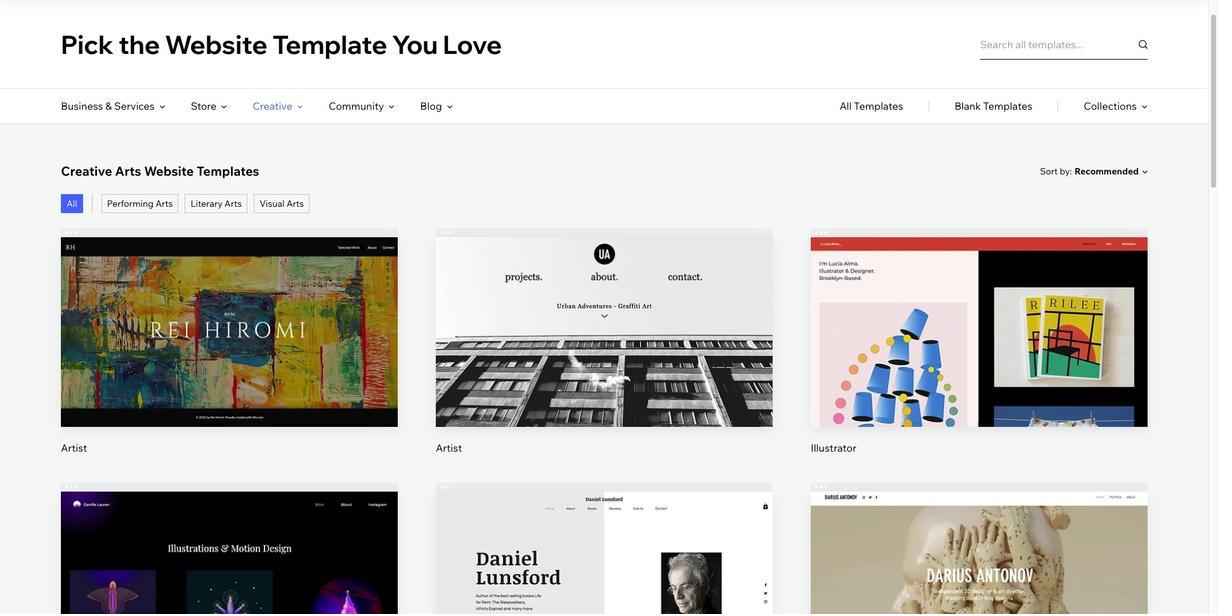 Task type: vqa. For each thing, say whether or not it's contained in the screenshot.
joyful
no



Task type: locate. For each thing, give the bounding box(es) containing it.
1 view button from the left
[[199, 341, 260, 372]]

creative arts website templates
[[61, 163, 259, 179]]

arts for visual
[[287, 198, 304, 209]]

view for third view popup button from the right
[[218, 350, 241, 363]]

creative up all link
[[61, 163, 112, 179]]

sort by:
[[1040, 165, 1073, 177]]

templates
[[854, 100, 904, 112], [984, 100, 1033, 112], [197, 163, 259, 179]]

pick the website template you love
[[61, 28, 502, 60]]

categories by subject element
[[61, 89, 453, 123]]

0 vertical spatial creative
[[253, 100, 293, 112]]

2 horizontal spatial view button
[[950, 341, 1010, 372]]

0 horizontal spatial creative arts website templates - illustrator image
[[61, 492, 398, 614]]

arts for literary
[[225, 198, 242, 209]]

2 horizontal spatial templates
[[984, 100, 1033, 112]]

arts right literary
[[225, 198, 242, 209]]

sort
[[1040, 165, 1058, 177]]

view button inside illustrator group
[[950, 341, 1010, 372]]

arts down creative arts website templates
[[156, 198, 173, 209]]

all for all templates
[[840, 100, 852, 112]]

2 view from the left
[[593, 350, 616, 363]]

all for all
[[67, 198, 77, 209]]

0 horizontal spatial artist group
[[61, 228, 398, 455]]

artist
[[61, 442, 87, 454], [436, 442, 462, 454]]

arts
[[115, 163, 141, 179], [156, 198, 173, 209], [225, 198, 242, 209], [287, 198, 304, 209]]

arts up performing
[[115, 163, 141, 179]]

0 horizontal spatial view button
[[199, 341, 260, 372]]

1 horizontal spatial all
[[840, 100, 852, 112]]

1 horizontal spatial templates
[[854, 100, 904, 112]]

0 vertical spatial website
[[165, 28, 268, 60]]

creative for creative arts website templates
[[61, 163, 112, 179]]

performing arts link
[[101, 194, 179, 213]]

view button
[[199, 341, 260, 372], [574, 341, 635, 372], [950, 341, 1010, 372]]

None search field
[[981, 29, 1148, 59]]

1 vertical spatial all
[[67, 198, 77, 209]]

edit button inside illustrator group
[[950, 298, 1010, 328]]

community
[[329, 100, 384, 112]]

2 horizontal spatial view
[[968, 350, 991, 363]]

3 view from the left
[[968, 350, 991, 363]]

by:
[[1060, 165, 1073, 177]]

1 vertical spatial website
[[144, 163, 194, 179]]

business
[[61, 100, 103, 112]]

0 horizontal spatial all
[[67, 198, 77, 209]]

creative arts website templates - artist image
[[61, 237, 398, 427], [436, 237, 773, 427], [811, 492, 1148, 614]]

creative inside categories by subject element
[[253, 100, 293, 112]]

all inside generic categories element
[[840, 100, 852, 112]]

edit for the right creative arts website templates - artist 'image'
[[970, 561, 989, 574]]

1 horizontal spatial creative arts website templates - illustrator image
[[811, 237, 1148, 427]]

edit for the left creative arts website templates - illustrator "image"
[[220, 561, 239, 574]]

creative down pick the website template you love
[[253, 100, 293, 112]]

arts for performing
[[156, 198, 173, 209]]

1 vertical spatial creative
[[61, 163, 112, 179]]

you
[[392, 28, 438, 60]]

3 view button from the left
[[950, 341, 1010, 372]]

0 horizontal spatial artist
[[61, 442, 87, 454]]

0 vertical spatial all
[[840, 100, 852, 112]]

website
[[165, 28, 268, 60], [144, 163, 194, 179]]

website for arts
[[144, 163, 194, 179]]

the
[[119, 28, 160, 60]]

1 horizontal spatial creative
[[253, 100, 293, 112]]

business & services
[[61, 100, 155, 112]]

literary arts
[[191, 198, 242, 209]]

all link
[[61, 194, 83, 213]]

creative
[[253, 100, 293, 112], [61, 163, 112, 179]]

&
[[105, 100, 112, 112]]

arts inside "link"
[[287, 198, 304, 209]]

view
[[218, 350, 241, 363], [593, 350, 616, 363], [968, 350, 991, 363]]

all
[[840, 100, 852, 112], [67, 198, 77, 209]]

view inside illustrator group
[[968, 350, 991, 363]]

website up performing arts
[[144, 163, 194, 179]]

edit
[[220, 307, 239, 319], [595, 307, 614, 319], [970, 307, 989, 319], [220, 561, 239, 574], [595, 561, 614, 574], [970, 561, 989, 574]]

1 view from the left
[[218, 350, 241, 363]]

website up store
[[165, 28, 268, 60]]

1 horizontal spatial creative arts website templates - artist image
[[436, 237, 773, 427]]

artist group
[[61, 228, 398, 455], [436, 228, 773, 455]]

generic categories element
[[840, 89, 1148, 123]]

1 horizontal spatial artist group
[[436, 228, 773, 455]]

1 artist group from the left
[[61, 228, 398, 455]]

1 horizontal spatial view button
[[574, 341, 635, 372]]

edit button
[[199, 298, 260, 328], [574, 298, 635, 328], [950, 298, 1010, 328], [199, 552, 260, 583], [574, 552, 635, 583], [950, 552, 1010, 583]]

literary
[[191, 198, 223, 209]]

illustrator group
[[811, 228, 1148, 455]]

blank templates link
[[955, 89, 1033, 123]]

0 horizontal spatial creative arts website templates - artist image
[[61, 237, 398, 427]]

recommended
[[1075, 166, 1139, 177]]

performing
[[107, 198, 154, 209]]

view for view popup button inside the illustrator group
[[968, 350, 991, 363]]

website for the
[[165, 28, 268, 60]]

creative arts website templates - artist image for second view popup button
[[436, 237, 773, 427]]

1 horizontal spatial view
[[593, 350, 616, 363]]

performing arts
[[107, 198, 173, 209]]

1 horizontal spatial artist
[[436, 442, 462, 454]]

arts right "visual"
[[287, 198, 304, 209]]

0 horizontal spatial creative
[[61, 163, 112, 179]]

0 horizontal spatial view
[[218, 350, 241, 363]]

2 artist group from the left
[[436, 228, 773, 455]]

creative arts website templates - illustrator image
[[811, 237, 1148, 427], [61, 492, 398, 614]]

edit inside 'button'
[[970, 307, 989, 319]]

all templates
[[840, 100, 904, 112]]

1 vertical spatial creative arts website templates - illustrator image
[[61, 492, 398, 614]]



Task type: describe. For each thing, give the bounding box(es) containing it.
pick
[[61, 28, 114, 60]]

creative arts website templates - writer image
[[436, 492, 773, 614]]

categories. use the left and right arrow keys to navigate the menu element
[[0, 89, 1209, 123]]

visual arts link
[[254, 194, 310, 213]]

visual arts
[[260, 198, 304, 209]]

templates for all templates
[[854, 100, 904, 112]]

creative for creative
[[253, 100, 293, 112]]

store
[[191, 100, 217, 112]]

edit for second view popup button creative arts website templates - artist 'image'
[[595, 307, 614, 319]]

visual
[[260, 198, 285, 209]]

blank templates
[[955, 100, 1033, 112]]

templates for blank templates
[[984, 100, 1033, 112]]

edit for creative arts website templates - writer image
[[595, 561, 614, 574]]

1 artist from the left
[[61, 442, 87, 454]]

edit for topmost creative arts website templates - illustrator "image"
[[970, 307, 989, 319]]

0 horizontal spatial templates
[[197, 163, 259, 179]]

literary arts link
[[185, 194, 248, 213]]

services
[[114, 100, 155, 112]]

all templates link
[[840, 89, 904, 123]]

love
[[443, 28, 502, 60]]

2 view button from the left
[[574, 341, 635, 372]]

blank
[[955, 100, 981, 112]]

template
[[273, 28, 387, 60]]

illustrator
[[811, 442, 857, 454]]

edit for creative arts website templates - artist 'image' corresponding to third view popup button from the right
[[220, 307, 239, 319]]

arts for creative
[[115, 163, 141, 179]]

collections
[[1084, 100, 1137, 112]]

creative arts website templates - artist image for third view popup button from the right
[[61, 237, 398, 427]]

Search search field
[[981, 29, 1148, 59]]

2 horizontal spatial creative arts website templates - artist image
[[811, 492, 1148, 614]]

view for second view popup button
[[593, 350, 616, 363]]

2 artist from the left
[[436, 442, 462, 454]]

0 vertical spatial creative arts website templates - illustrator image
[[811, 237, 1148, 427]]

blog
[[420, 100, 442, 112]]



